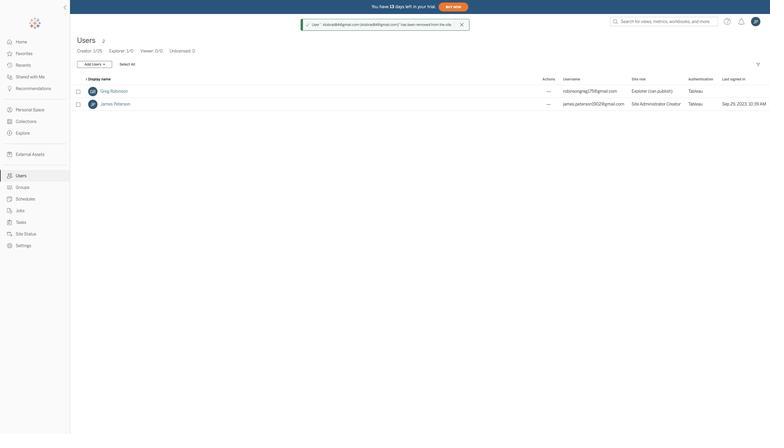 Task type: describe. For each thing, give the bounding box(es) containing it.
username
[[563, 77, 580, 81]]

personal space
[[16, 108, 44, 113]]

by text only_f5he34f image for favorites
[[7, 51, 12, 56]]

jobs link
[[0, 205, 70, 217]]

recents link
[[0, 60, 70, 71]]

robinson
[[110, 89, 128, 94]]

groups link
[[0, 182, 70, 194]]

james
[[100, 102, 113, 107]]

have
[[380, 4, 389, 9]]

by text only_f5he34f image for home
[[7, 39, 12, 45]]

administrator
[[640, 102, 666, 107]]

explore link
[[0, 128, 70, 139]]

main navigation. press the up and down arrow keys to access links. element
[[0, 36, 70, 252]]

status
[[24, 232, 36, 237]]

by text only_f5he34f image for settings
[[7, 243, 12, 249]]

schedules
[[16, 197, 35, 202]]

row containing james peterson
[[70, 98, 770, 111]]

select
[[120, 62, 130, 67]]

signed
[[730, 77, 741, 81]]

0 horizontal spatial in
[[413, 4, 416, 9]]

viewer: 0/0
[[140, 49, 163, 54]]

groups
[[16, 185, 29, 190]]

by text only_f5he34f image for schedules
[[7, 197, 12, 202]]

recommendations link
[[0, 83, 70, 95]]

external
[[16, 152, 31, 157]]

role
[[639, 77, 646, 81]]

name
[[101, 77, 111, 81]]

shared with me
[[16, 75, 45, 80]]

sep 29, 2023, 10:39 am
[[722, 102, 766, 107]]

tasks
[[16, 220, 26, 225]]

(can
[[648, 89, 657, 94]]

last
[[722, 77, 729, 81]]

site role
[[632, 77, 646, 81]]

site for site role
[[632, 77, 638, 81]]

1 horizontal spatial in
[[742, 77, 745, 81]]

users inside popup button
[[92, 62, 101, 67]]

greg robinson link
[[100, 85, 128, 98]]

me
[[39, 75, 45, 80]]

by text only_f5he34f image for shared with me
[[7, 74, 12, 80]]

you have 13 days left in your trial.
[[372, 4, 436, 9]]

external assets
[[16, 152, 44, 157]]

buy now
[[446, 5, 461, 9]]

external assets link
[[0, 149, 70, 161]]

Search for views, metrics, workbooks, and more text field
[[610, 17, 718, 26]]

by text only_f5he34f image for collections
[[7, 119, 12, 124]]

site for site status
[[16, 232, 23, 237]]

greg robinson
[[100, 89, 128, 94]]

creator
[[667, 102, 681, 107]]

unlicensed:
[[170, 49, 191, 54]]

tableau for publish)
[[688, 89, 703, 94]]

explorer:
[[109, 49, 126, 54]]

home
[[16, 40, 27, 45]]

am
[[760, 102, 766, 107]]

buy now button
[[439, 2, 469, 12]]

buy
[[446, 5, 453, 9]]

success image
[[305, 23, 309, 27]]

creator: 1/25
[[77, 49, 102, 54]]

0
[[192, 49, 195, 54]]

settings
[[16, 244, 31, 249]]

(klobrad84@gmail.com)"
[[360, 23, 400, 27]]

site administrator creator
[[632, 102, 681, 107]]

robinsongreg175@gmail.com
[[563, 89, 617, 94]]

recommendations
[[16, 86, 51, 91]]

by text only_f5he34f image for users
[[7, 173, 12, 179]]

james peterson
[[100, 102, 130, 107]]

select all
[[120, 62, 135, 67]]

explorer (can publish)
[[632, 89, 673, 94]]

your
[[418, 4, 426, 9]]

collections
[[16, 119, 37, 124]]

removed
[[416, 23, 430, 27]]

assets
[[32, 152, 44, 157]]

user ". klobrad84@gmail.com (klobrad84@gmail.com)" has been removed from the site. alert
[[312, 22, 452, 27]]

schedules link
[[0, 194, 70, 205]]



Task type: locate. For each thing, give the bounding box(es) containing it.
by text only_f5he34f image for explore
[[7, 131, 12, 136]]

2 vertical spatial site
[[16, 232, 23, 237]]

explore
[[16, 131, 30, 136]]

tasks link
[[0, 217, 70, 229]]

by text only_f5he34f image left external at the left
[[7, 152, 12, 157]]

add
[[84, 62, 91, 67]]

by text only_f5he34f image for tasks
[[7, 220, 12, 225]]

trial.
[[427, 4, 436, 9]]

days
[[395, 4, 404, 9]]

0/0
[[155, 49, 163, 54]]

explorer: 1/0
[[109, 49, 133, 54]]

1 tableau from the top
[[688, 89, 703, 94]]

users inside main navigation. press the up and down arrow keys to access links. element
[[16, 174, 27, 179]]

10 by text only_f5he34f image from the top
[[7, 220, 12, 225]]

navigation panel element
[[0, 18, 70, 252]]

site status link
[[0, 229, 70, 240]]

11 by text only_f5he34f image from the top
[[7, 232, 12, 237]]

by text only_f5he34f image for recommendations
[[7, 86, 12, 91]]

tableau right creator
[[688, 102, 703, 107]]

tableau for creator
[[688, 102, 703, 107]]

peterson
[[114, 102, 130, 107]]

site left role
[[632, 77, 638, 81]]

tableau down authentication
[[688, 89, 703, 94]]

personal space link
[[0, 104, 70, 116]]

users up groups at the top left of page
[[16, 174, 27, 179]]

in
[[413, 4, 416, 9], [742, 77, 745, 81]]

actions
[[542, 77, 555, 81]]

by text only_f5he34f image inside "schedules" link
[[7, 197, 12, 202]]

greg
[[100, 89, 109, 94]]

shared
[[16, 75, 29, 80]]

favorites
[[16, 51, 33, 56]]

by text only_f5he34f image left site status
[[7, 232, 12, 237]]

2 row from the top
[[70, 98, 770, 111]]

grid
[[70, 74, 770, 435]]

by text only_f5he34f image for groups
[[7, 185, 12, 190]]

1 by text only_f5he34f image from the top
[[7, 39, 12, 45]]

by text only_f5he34f image inside the personal space "link"
[[7, 107, 12, 113]]

in right signed
[[742, 77, 745, 81]]

1 vertical spatial site
[[632, 102, 639, 107]]

by text only_f5he34f image inside the groups link
[[7, 185, 12, 190]]

2 tableau from the top
[[688, 102, 703, 107]]

authentication
[[688, 77, 713, 81]]

2 vertical spatial users
[[16, 174, 27, 179]]

1 vertical spatial users
[[92, 62, 101, 67]]

by text only_f5he34f image for recents
[[7, 63, 12, 68]]

user ". klobrad84@gmail.com (klobrad84@gmail.com)" has been removed from the site.
[[312, 23, 452, 27]]

1 by text only_f5he34f image from the top
[[7, 51, 12, 56]]

the
[[439, 23, 445, 27]]

row containing greg robinson
[[70, 85, 770, 98]]

last signed in
[[722, 77, 745, 81]]

site status
[[16, 232, 36, 237]]

3 by text only_f5he34f image from the top
[[7, 131, 12, 136]]

row
[[70, 85, 770, 98], [70, 98, 770, 111]]

add users
[[84, 62, 101, 67]]

all
[[131, 62, 135, 67]]

users up "creator:"
[[77, 36, 96, 45]]

james.peterson1902@gmail.com
[[563, 102, 624, 107]]

cell
[[719, 85, 770, 98]]

collections link
[[0, 116, 70, 128]]

by text only_f5he34f image left shared
[[7, 74, 12, 80]]

creator:
[[77, 49, 92, 54]]

7 by text only_f5he34f image from the top
[[7, 173, 12, 179]]

by text only_f5he34f image for jobs
[[7, 208, 12, 214]]

by text only_f5he34f image inside favorites link
[[7, 51, 12, 56]]

by text only_f5he34f image left "recents"
[[7, 63, 12, 68]]

by text only_f5he34f image inside the jobs link
[[7, 208, 12, 214]]

by text only_f5he34f image for personal space
[[7, 107, 12, 113]]

by text only_f5he34f image left jobs
[[7, 208, 12, 214]]

tableau
[[688, 89, 703, 94], [688, 102, 703, 107]]

site
[[632, 77, 638, 81], [632, 102, 639, 107], [16, 232, 23, 237]]

by text only_f5he34f image left schedules
[[7, 197, 12, 202]]

4 by text only_f5he34f image from the top
[[7, 197, 12, 202]]

2 by text only_f5he34f image from the top
[[7, 86, 12, 91]]

by text only_f5he34f image inside external assets link
[[7, 152, 12, 157]]

james peterson link
[[100, 98, 130, 111]]

site.
[[446, 23, 452, 27]]

users right add
[[92, 62, 101, 67]]

by text only_f5he34f image for external assets
[[7, 152, 12, 157]]

13
[[390, 4, 394, 9]]

by text only_f5he34f image inside tasks link
[[7, 220, 12, 225]]

favorites link
[[0, 48, 70, 60]]

sep
[[722, 102, 730, 107]]

0 vertical spatial tableau
[[688, 89, 703, 94]]

by text only_f5he34f image inside settings link
[[7, 243, 12, 249]]

0 vertical spatial in
[[413, 4, 416, 9]]

29,
[[730, 102, 736, 107]]

from
[[431, 23, 439, 27]]

by text only_f5he34f image inside 'users' link
[[7, 173, 12, 179]]

1/25
[[93, 49, 102, 54]]

1 vertical spatial in
[[742, 77, 745, 81]]

by text only_f5he34f image left the recommendations at top
[[7, 86, 12, 91]]

site down explorer
[[632, 102, 639, 107]]

6 by text only_f5he34f image from the top
[[7, 152, 12, 157]]

jobs
[[16, 209, 25, 214]]

users link
[[0, 170, 70, 182]]

now
[[453, 5, 461, 9]]

left
[[406, 4, 412, 9]]

9 by text only_f5he34f image from the top
[[7, 208, 12, 214]]

settings link
[[0, 240, 70, 252]]

1/0
[[127, 49, 133, 54]]

space
[[33, 108, 44, 113]]

site inside site status 'link'
[[16, 232, 23, 237]]

in right left
[[413, 4, 416, 9]]

display name
[[88, 77, 111, 81]]

1 vertical spatial tableau
[[688, 102, 703, 107]]

add users button
[[77, 61, 112, 68]]

0 vertical spatial site
[[632, 77, 638, 81]]

by text only_f5he34f image inside recents 'link'
[[7, 63, 12, 68]]

by text only_f5he34f image inside site status 'link'
[[7, 232, 12, 237]]

grid containing greg robinson
[[70, 74, 770, 435]]

user
[[312, 23, 319, 27]]

".
[[320, 23, 322, 27]]

by text only_f5he34f image inside explore link
[[7, 131, 12, 136]]

by text only_f5he34f image left settings
[[7, 243, 12, 249]]

with
[[30, 75, 38, 80]]

personal
[[16, 108, 32, 113]]

by text only_f5he34f image left "favorites"
[[7, 51, 12, 56]]

site left status
[[16, 232, 23, 237]]

by text only_f5he34f image left home
[[7, 39, 12, 45]]

you
[[372, 4, 378, 9]]

viewer:
[[140, 49, 154, 54]]

by text only_f5he34f image left groups at the top left of page
[[7, 185, 12, 190]]

by text only_f5he34f image left tasks
[[7, 220, 12, 225]]

select all button
[[116, 61, 139, 68]]

row group
[[70, 85, 770, 111]]

5 by text only_f5he34f image from the top
[[7, 119, 12, 124]]

klobrad84@gmail.com
[[323, 23, 359, 27]]

3 by text only_f5he34f image from the top
[[7, 74, 12, 80]]

2
[[103, 39, 105, 44]]

by text only_f5he34f image
[[7, 39, 12, 45], [7, 63, 12, 68], [7, 74, 12, 80], [7, 107, 12, 113], [7, 119, 12, 124], [7, 152, 12, 157], [7, 173, 12, 179], [7, 185, 12, 190], [7, 208, 12, 214], [7, 220, 12, 225], [7, 232, 12, 237]]

by text only_f5he34f image left personal
[[7, 107, 12, 113]]

shared with me link
[[0, 71, 70, 83]]

unlicensed: 0
[[170, 49, 195, 54]]

2023,
[[737, 102, 748, 107]]

by text only_f5he34f image
[[7, 51, 12, 56], [7, 86, 12, 91], [7, 131, 12, 136], [7, 197, 12, 202], [7, 243, 12, 249]]

8 by text only_f5he34f image from the top
[[7, 185, 12, 190]]

by text only_f5he34f image inside collections link
[[7, 119, 12, 124]]

site for site administrator creator
[[632, 102, 639, 107]]

site inside row group
[[632, 102, 639, 107]]

10:39
[[749, 102, 759, 107]]

1 row from the top
[[70, 85, 770, 98]]

by text only_f5he34f image inside home link
[[7, 39, 12, 45]]

display
[[88, 77, 100, 81]]

recents
[[16, 63, 31, 68]]

home link
[[0, 36, 70, 48]]

5 by text only_f5he34f image from the top
[[7, 243, 12, 249]]

by text only_f5he34f image inside shared with me link
[[7, 74, 12, 80]]

by text only_f5he34f image inside recommendations link
[[7, 86, 12, 91]]

2 by text only_f5he34f image from the top
[[7, 63, 12, 68]]

0 vertical spatial users
[[77, 36, 96, 45]]

row group containing greg robinson
[[70, 85, 770, 111]]

by text only_f5he34f image for site status
[[7, 232, 12, 237]]

by text only_f5he34f image left explore
[[7, 131, 12, 136]]

by text only_f5he34f image left collections
[[7, 119, 12, 124]]

has
[[401, 23, 407, 27]]

by text only_f5he34f image up the groups link
[[7, 173, 12, 179]]

been
[[408, 23, 415, 27]]

4 by text only_f5he34f image from the top
[[7, 107, 12, 113]]



Task type: vqa. For each thing, say whether or not it's contained in the screenshot.
Personal in the top left of the page
yes



